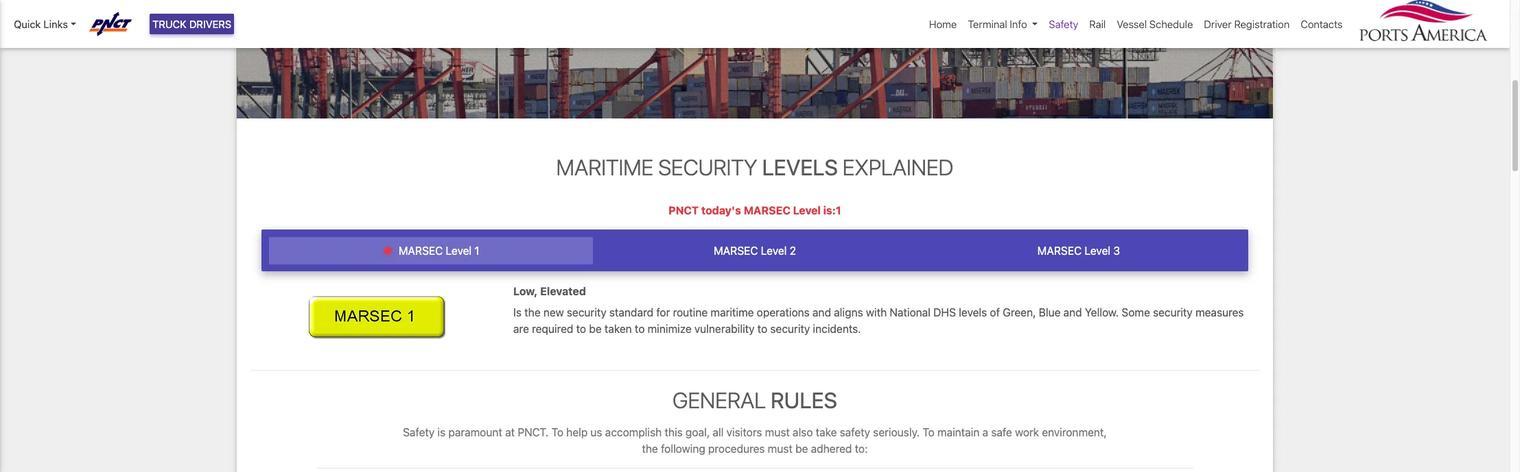 Task type: locate. For each thing, give the bounding box(es) containing it.
and right blue
[[1064, 307, 1082, 319]]

1 horizontal spatial the
[[642, 443, 658, 456]]

0 horizontal spatial to
[[552, 427, 564, 439]]

marsec for marsec level 1
[[399, 245, 443, 258]]

environment,
[[1042, 427, 1107, 439]]

to left the maintain
[[923, 427, 935, 439]]

is the new security standard for routine maritime operations and aligns with national dhs levels of green, blue and yellow. some security measures are required to be taken to minimize vulnerability to security incidents.
[[513, 307, 1244, 335]]

2 to from the left
[[923, 427, 935, 439]]

safety
[[1049, 18, 1079, 30], [403, 427, 435, 439]]

marsec level 1 link
[[269, 238, 593, 265]]

security down elevated
[[567, 307, 607, 319]]

level left 1
[[446, 245, 472, 258]]

security right "some"
[[1153, 307, 1193, 319]]

marsec for marsec level 3
[[1038, 245, 1082, 258]]

taken
[[605, 323, 632, 335]]

tab list
[[262, 230, 1249, 272]]

to
[[576, 323, 586, 335], [635, 323, 645, 335], [758, 323, 768, 335]]

level
[[793, 205, 821, 217], [446, 245, 472, 258], [761, 245, 787, 258], [1085, 245, 1111, 258]]

safety left "rail"
[[1049, 18, 1079, 30]]

0 vertical spatial safety
[[1049, 18, 1079, 30]]

1 vertical spatial the
[[642, 443, 658, 456]]

general rules
[[673, 388, 837, 414]]

1 vertical spatial must
[[768, 443, 793, 456]]

0 horizontal spatial the
[[525, 307, 541, 319]]

1 horizontal spatial be
[[796, 443, 808, 456]]

0 vertical spatial levels
[[762, 154, 838, 180]]

3
[[1114, 245, 1120, 258]]

must
[[765, 427, 790, 439], [768, 443, 793, 456]]

at
[[505, 427, 515, 439]]

1 horizontal spatial to
[[635, 323, 645, 335]]

visitors
[[727, 427, 762, 439]]

level for marsec level 3
[[1085, 245, 1111, 258]]

marsec down today's in the left of the page
[[714, 245, 758, 258]]

1 horizontal spatial to
[[923, 427, 935, 439]]

low, elevated
[[513, 286, 586, 298]]

explained
[[843, 154, 954, 180]]

levels inside the is the new security standard for routine maritime operations and aligns with national dhs levels of green, blue and yellow. some security measures are required to be taken to minimize vulnerability to security incidents.
[[959, 307, 987, 319]]

be
[[589, 323, 602, 335], [796, 443, 808, 456]]

must right procedures
[[768, 443, 793, 456]]

1 vertical spatial levels
[[959, 307, 987, 319]]

and up incidents.
[[813, 307, 831, 319]]

yellow.
[[1085, 307, 1119, 319]]

level for marsec level 2
[[761, 245, 787, 258]]

drivers
[[189, 18, 232, 30]]

pnct.
[[518, 427, 549, 439]]

to down operations
[[758, 323, 768, 335]]

truck drivers
[[152, 18, 232, 30]]

2 to from the left
[[635, 323, 645, 335]]

be down also
[[796, 443, 808, 456]]

0 vertical spatial the
[[525, 307, 541, 319]]

home link
[[924, 11, 963, 37]]

security down operations
[[771, 323, 810, 335]]

safety inside safety link
[[1049, 18, 1079, 30]]

be left the taken
[[589, 323, 602, 335]]

links
[[44, 18, 68, 30]]

of
[[990, 307, 1000, 319]]

goal,
[[686, 427, 710, 439]]

following
[[661, 443, 706, 456]]

with
[[866, 307, 887, 319]]

the inside safety is paramount at pnct. to help us accomplish this goal, all visitors must also take safety seriously. to maintain a safe work environment, the following procedures must be adhered to:
[[642, 443, 658, 456]]

aligns
[[834, 307, 863, 319]]

1 horizontal spatial levels
[[959, 307, 987, 319]]

to
[[552, 427, 564, 439], [923, 427, 935, 439]]

routine
[[673, 307, 708, 319]]

1 vertical spatial be
[[796, 443, 808, 456]]

1 vertical spatial safety
[[403, 427, 435, 439]]

all
[[713, 427, 724, 439]]

marsec level 1
[[396, 245, 479, 258]]

levels
[[762, 154, 838, 180], [959, 307, 987, 319]]

the down accomplish
[[642, 443, 658, 456]]

marsec left 1
[[399, 245, 443, 258]]

0 horizontal spatial safety
[[403, 427, 435, 439]]

to right required at the bottom left of the page
[[576, 323, 586, 335]]

schedule
[[1150, 18, 1193, 30]]

security
[[658, 154, 757, 180]]

quick links
[[14, 18, 68, 30]]

to down standard
[[635, 323, 645, 335]]

is:1
[[824, 205, 842, 217]]

general
[[673, 388, 766, 414]]

2 horizontal spatial to
[[758, 323, 768, 335]]

levels left of
[[959, 307, 987, 319]]

must left also
[[765, 427, 790, 439]]

safety left is in the left bottom of the page
[[403, 427, 435, 439]]

1 to from the left
[[576, 323, 586, 335]]

safety is paramount at pnct. to help us accomplish this goal, all visitors must also take safety seriously. to maintain a safe work environment, the following procedures must be adhered to:
[[403, 427, 1107, 456]]

for
[[656, 307, 670, 319]]

driver registration
[[1204, 18, 1290, 30]]

vessel schedule link
[[1112, 11, 1199, 37]]

level left is:1
[[793, 205, 821, 217]]

some
[[1122, 307, 1150, 319]]

marsec left 3
[[1038, 245, 1082, 258]]

rail
[[1090, 18, 1106, 30]]

0 vertical spatial be
[[589, 323, 602, 335]]

0 horizontal spatial to
[[576, 323, 586, 335]]

accomplish
[[605, 427, 662, 439]]

marsec for marsec level 2
[[714, 245, 758, 258]]

marsec
[[744, 205, 791, 217], [399, 245, 443, 258], [714, 245, 758, 258], [1038, 245, 1082, 258]]

0 horizontal spatial be
[[589, 323, 602, 335]]

level left 3
[[1085, 245, 1111, 258]]

the
[[525, 307, 541, 319], [642, 443, 658, 456]]

minimize
[[648, 323, 692, 335]]

measures
[[1196, 307, 1244, 319]]

and
[[813, 307, 831, 319], [1064, 307, 1082, 319]]

the right is
[[525, 307, 541, 319]]

0 horizontal spatial and
[[813, 307, 831, 319]]

safety for safety is paramount at pnct. to help us accomplish this goal, all visitors must also take safety seriously. to maintain a safe work environment, the following procedures must be adhered to:
[[403, 427, 435, 439]]

1 horizontal spatial safety
[[1049, 18, 1079, 30]]

to left the help
[[552, 427, 564, 439]]

safety
[[840, 427, 870, 439]]

tab list containing marsec level 1
[[262, 230, 1249, 272]]

safety inside safety is paramount at pnct. to help us accomplish this goal, all visitors must also take safety seriously. to maintain a safe work environment, the following procedures must be adhered to:
[[403, 427, 435, 439]]

1 horizontal spatial and
[[1064, 307, 1082, 319]]

pnct today's marsec level is:1
[[669, 205, 842, 217]]

levels up is:1
[[762, 154, 838, 180]]

security
[[567, 307, 607, 319], [1153, 307, 1193, 319], [771, 323, 810, 335]]

level left 2
[[761, 245, 787, 258]]

marsec level 2 link
[[593, 238, 917, 265]]

3 to from the left
[[758, 323, 768, 335]]



Task type: vqa. For each thing, say whether or not it's contained in the screenshot.
the standard
yes



Task type: describe. For each thing, give the bounding box(es) containing it.
safe
[[991, 427, 1012, 439]]

seriously.
[[873, 427, 920, 439]]

take
[[816, 427, 837, 439]]

maritime security levels explained
[[556, 154, 954, 180]]

1
[[475, 245, 479, 258]]

paramount
[[448, 427, 502, 439]]

rail link
[[1084, 11, 1112, 37]]

quick links link
[[14, 16, 76, 32]]

registration
[[1235, 18, 1290, 30]]

also
[[793, 427, 813, 439]]

maritime
[[711, 307, 754, 319]]

safety for safety
[[1049, 18, 1079, 30]]

to:
[[855, 443, 868, 456]]

terminal info link
[[963, 11, 1044, 37]]

rules
[[771, 388, 837, 414]]

2 horizontal spatial security
[[1153, 307, 1193, 319]]

info
[[1010, 18, 1027, 30]]

elevated
[[540, 286, 586, 298]]

standard
[[610, 307, 654, 319]]

operations
[[757, 307, 810, 319]]

terminal
[[968, 18, 1008, 30]]

are
[[513, 323, 529, 335]]

is
[[513, 307, 522, 319]]

maritime
[[556, 154, 654, 180]]

maintain
[[938, 427, 980, 439]]

driver
[[1204, 18, 1232, 30]]

terminal info
[[968, 18, 1027, 30]]

procedures
[[708, 443, 765, 456]]

safety link
[[1044, 11, 1084, 37]]

contacts link
[[1296, 11, 1349, 37]]

0 vertical spatial must
[[765, 427, 790, 439]]

truck drivers link
[[150, 14, 234, 35]]

vulnerability
[[695, 323, 755, 335]]

a
[[983, 427, 989, 439]]

quick
[[14, 18, 41, 30]]

help
[[566, 427, 588, 439]]

1 horizontal spatial security
[[771, 323, 810, 335]]

home
[[929, 18, 957, 30]]

level for marsec level 1
[[446, 245, 472, 258]]

low,
[[513, 286, 538, 298]]

work
[[1015, 427, 1039, 439]]

2
[[790, 245, 796, 258]]

national
[[890, 307, 931, 319]]

pnct
[[669, 205, 699, 217]]

this
[[665, 427, 683, 439]]

marsec level 3
[[1038, 245, 1120, 258]]

be inside the is the new security standard for routine maritime operations and aligns with national dhs levels of green, blue and yellow. some security measures are required to be taken to minimize vulnerability to security incidents.
[[589, 323, 602, 335]]

1 to from the left
[[552, 427, 564, 439]]

truck
[[152, 18, 187, 30]]

vessel
[[1117, 18, 1147, 30]]

is
[[438, 427, 446, 439]]

1 and from the left
[[813, 307, 831, 319]]

0 horizontal spatial security
[[567, 307, 607, 319]]

marsec up marsec level 2 link
[[744, 205, 791, 217]]

adhered
[[811, 443, 852, 456]]

incidents.
[[813, 323, 861, 335]]

us
[[591, 427, 602, 439]]

blue
[[1039, 307, 1061, 319]]

required
[[532, 323, 574, 335]]

marsec level 2
[[714, 245, 796, 258]]

2 and from the left
[[1064, 307, 1082, 319]]

contacts
[[1301, 18, 1343, 30]]

be inside safety is paramount at pnct. to help us accomplish this goal, all visitors must also take safety seriously. to maintain a safe work environment, the following procedures must be adhered to:
[[796, 443, 808, 456]]

new
[[544, 307, 564, 319]]

green,
[[1003, 307, 1036, 319]]

driver registration link
[[1199, 11, 1296, 37]]

0 horizontal spatial levels
[[762, 154, 838, 180]]

marsec level 3 link
[[917, 238, 1241, 265]]

vessel schedule
[[1117, 18, 1193, 30]]

dhs
[[934, 307, 956, 319]]

today's
[[701, 205, 741, 217]]

the inside the is the new security standard for routine maritime operations and aligns with national dhs levels of green, blue and yellow. some security measures are required to be taken to minimize vulnerability to security incidents.
[[525, 307, 541, 319]]



